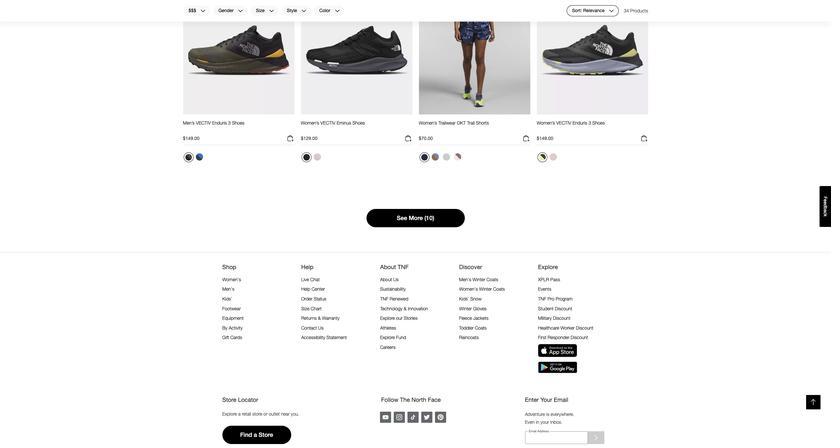 Task type: describe. For each thing, give the bounding box(es) containing it.
gloves
[[473, 306, 487, 312]]

women's vectiv enduris 3 shoes image
[[537, 0, 648, 115]]

men's for men's winter coats
[[459, 277, 471, 283]]

help for help
[[301, 264, 313, 271]]

vectiv for women's vectiv eminus shoes
[[320, 120, 335, 126]]

& for technology
[[404, 306, 407, 312]]

adventure
[[525, 412, 545, 418]]

follow us on twitter image
[[424, 415, 430, 421]]

find a store
[[240, 432, 273, 439]]

military discount link
[[538, 316, 570, 321]]

women's for women's trailwear okt trail shorts
[[419, 120, 437, 126]]

jackets
[[473, 316, 489, 321]]

men's vectiv enduris 3 shoes button
[[183, 120, 244, 132]]

Email Address text field
[[525, 432, 588, 445]]

more
[[409, 215, 423, 222]]

order status
[[301, 296, 326, 302]]

gift cards
[[222, 335, 242, 341]]

d
[[823, 205, 828, 207]]

discount down worker
[[571, 335, 588, 341]]

contact us link
[[301, 326, 324, 331]]

follow
[[381, 397, 398, 404]]

0 vertical spatial email
[[554, 397, 568, 404]]

follow the north face
[[381, 397, 441, 404]]

back to top image
[[809, 399, 818, 407]]

3 for women's vectiv enduris 3 shoes
[[589, 120, 591, 126]]

vectiv for women's vectiv enduris 3 shoes
[[556, 120, 571, 126]]

winter for men's
[[473, 277, 485, 283]]

technology & innovation link
[[380, 306, 428, 312]]

kids' for kids' link
[[222, 296, 232, 302]]

find a store link
[[222, 426, 291, 445]]

$choose color$ option group for women's vectiv eminus shoes
[[301, 152, 323, 165]]

follow us on instagram image
[[396, 415, 402, 421]]

footwear link
[[222, 306, 241, 312]]

explore our stories link
[[380, 316, 418, 321]]

discount up healthcare worker discount in the bottom right of the page
[[553, 316, 570, 321]]

shoes for women's vectiv enduris 3 shoes
[[592, 120, 605, 126]]

about for about us
[[380, 277, 392, 283]]

women's for women's link
[[222, 277, 241, 283]]

kids' link
[[222, 296, 232, 302]]

c
[[823, 212, 828, 215]]

Optic Blue/Asphaly Grey radio
[[194, 152, 205, 163]]

34
[[624, 8, 629, 13]]

tnf for about tnf
[[380, 296, 388, 302]]

accessibility statement
[[301, 335, 347, 341]]

innovation
[[408, 306, 428, 312]]

tnf pro program link
[[538, 296, 573, 302]]

$129.00
[[301, 136, 317, 141]]

sustainability link
[[380, 287, 406, 292]]

by
[[222, 326, 227, 331]]

2 shoes from the left
[[352, 120, 365, 126]]

men's for the men's link
[[222, 287, 234, 292]]

style button
[[281, 5, 311, 16]]

2 vertical spatial winter
[[459, 306, 472, 312]]

34 products status
[[624, 5, 648, 16]]

men's winter coats
[[459, 277, 498, 283]]

google play button scaled image
[[538, 362, 577, 374]]

help center link
[[301, 287, 325, 292]]

discover
[[459, 264, 482, 271]]

center
[[312, 287, 325, 292]]

sort:
[[572, 8, 582, 13]]

student
[[538, 306, 554, 312]]

Deep Periwinkle-Utility Brown radio
[[430, 152, 440, 163]]

$149.00 for men's
[[183, 136, 200, 141]]

first responder discount
[[538, 335, 588, 341]]

women's trailwear okt trail shorts
[[419, 120, 489, 126]]

winter gloves link
[[459, 306, 487, 312]]

discount down "program"
[[555, 306, 572, 312]]

explore our stories
[[380, 316, 418, 321]]

fleece jackets link
[[459, 316, 489, 321]]

eminus
[[337, 120, 351, 126]]

women's trailwear okt trail shorts image
[[419, 0, 530, 115]]

$choose color$ option group for women's trailwear okt trail shorts
[[419, 152, 463, 165]]

fawn grey/gardenia white image
[[454, 154, 461, 161]]

toddler
[[459, 326, 474, 331]]

shorts
[[476, 120, 489, 126]]

events link
[[538, 287, 551, 292]]

coats for women's winter coats
[[493, 287, 505, 292]]

& for returns
[[318, 316, 321, 321]]

(10)
[[424, 215, 434, 222]]

enduris for men's
[[212, 120, 227, 126]]

activity
[[229, 326, 243, 331]]

a for explore a retail store or outlet near you.
[[238, 412, 241, 417]]

women's winter coats
[[459, 287, 505, 292]]

$$$
[[189, 8, 196, 13]]

fleece
[[459, 316, 472, 321]]

Fawn Grey/Gardenia White radio
[[452, 152, 463, 163]]

men's vectiv enduris 3 shoes image
[[183, 0, 294, 115]]

healthcare worker discount link
[[538, 326, 593, 331]]

retail
[[242, 412, 251, 417]]

us for contact us
[[318, 326, 324, 331]]

raincoats link
[[459, 335, 479, 341]]

follow us on youtube image
[[382, 415, 388, 421]]

size chart
[[301, 306, 322, 312]]

raincoats
[[459, 335, 479, 341]]

Asphalt Grey/Sun Sprite radio
[[537, 153, 547, 163]]

style
[[287, 8, 297, 13]]

f
[[823, 197, 828, 200]]

optic blue/asphaly grey image
[[196, 154, 203, 161]]

or
[[263, 412, 267, 417]]

explore for explore a retail store or outlet near you.
[[222, 412, 237, 417]]

about us link
[[380, 277, 399, 283]]

locator
[[238, 397, 258, 404]]

store inside find a store link
[[259, 432, 273, 439]]

renewed
[[390, 296, 408, 302]]

your
[[540, 397, 552, 404]]

about for about tnf
[[380, 264, 396, 271]]

size for size chart
[[301, 306, 309, 312]]

cards
[[230, 335, 242, 341]]

products
[[630, 8, 648, 13]]

careers link
[[380, 345, 396, 351]]

chat
[[310, 277, 320, 283]]

inbox.
[[550, 420, 562, 426]]

34 products
[[624, 8, 648, 13]]

see more (10) main content
[[0, 0, 831, 410]]

kids' for kids' snow
[[459, 296, 469, 302]]

contact us
[[301, 326, 324, 331]]

apple store image
[[538, 345, 577, 358]]

women's link
[[222, 277, 241, 283]]

f e e d b a c k button
[[820, 186, 831, 227]]

b
[[823, 207, 828, 210]]

email address
[[529, 430, 549, 434]]

explore for explore
[[538, 264, 558, 271]]

by activity link
[[222, 326, 243, 331]]

trail
[[467, 120, 475, 126]]

trailwear
[[438, 120, 456, 126]]

Gardenia White/Fawn Grey radio
[[441, 152, 452, 163]]

about tnf
[[380, 264, 409, 271]]

status
[[314, 296, 326, 302]]

shoes for men's vectiv enduris 3 shoes
[[232, 120, 244, 126]]

tnf renewed link
[[380, 296, 408, 302]]

Purdy Pink/Meld Grey radio
[[548, 152, 558, 163]]

follow us on pinterest image
[[437, 415, 443, 421]]

student discount
[[538, 306, 572, 312]]

in
[[536, 420, 539, 426]]

first
[[538, 335, 546, 341]]



Task type: vqa. For each thing, say whether or not it's contained in the screenshot.
Sign
no



Task type: locate. For each thing, give the bounding box(es) containing it.
0 vertical spatial winter
[[473, 277, 485, 283]]

sort: relevance button
[[567, 5, 619, 16]]

1 horizontal spatial women's
[[419, 120, 437, 126]]

4 $choose color$ option group from the left
[[537, 152, 559, 165]]

size for size
[[256, 8, 265, 13]]

xplr pass
[[538, 277, 560, 283]]

women's
[[301, 120, 319, 126], [419, 120, 437, 126], [537, 120, 555, 126]]

0 horizontal spatial vectiv
[[196, 120, 211, 126]]

0 vertical spatial men's
[[459, 277, 471, 283]]

0 horizontal spatial store
[[222, 397, 236, 404]]

gift
[[222, 335, 229, 341]]

winter up fleece
[[459, 306, 472, 312]]

enter
[[525, 397, 539, 404]]

the
[[400, 397, 410, 404]]

us
[[393, 277, 399, 283], [318, 326, 324, 331]]

kids' left snow
[[459, 296, 469, 302]]

discount right worker
[[576, 326, 593, 331]]

purdy pink/tin grey image
[[314, 154, 321, 161]]

follow us on tiktok image
[[410, 415, 416, 421]]

0 vertical spatial &
[[404, 306, 407, 312]]

tnf black/tnf white image
[[303, 154, 310, 161]]

0 horizontal spatial &
[[318, 316, 321, 321]]

women's for women's vectiv eminus shoes
[[301, 120, 319, 126]]

2 horizontal spatial tnf
[[538, 296, 546, 302]]

size button
[[250, 5, 279, 16]]

explore up xplr pass
[[538, 264, 558, 271]]

adventure is everywhere. even in your inbox.
[[525, 412, 574, 426]]

1 horizontal spatial vectiv
[[320, 120, 335, 126]]

help center
[[301, 287, 325, 292]]

1 horizontal spatial 3
[[589, 120, 591, 126]]

3 women's from the left
[[537, 120, 555, 126]]

0 horizontal spatial men's
[[222, 287, 234, 292]]

TNF Black/TNF White radio
[[302, 153, 311, 163]]

3 $choose color$ option group from the left
[[419, 152, 463, 165]]

explore a retail store or outlet near you.
[[222, 412, 299, 417]]

1 horizontal spatial store
[[259, 432, 273, 439]]

toddler coats
[[459, 326, 487, 331]]

1 enduris from the left
[[212, 120, 227, 126]]

0 vertical spatial help
[[301, 264, 313, 271]]

store
[[222, 397, 236, 404], [259, 432, 273, 439]]

f e e d b a c k
[[823, 197, 828, 217]]

2 $149.00 from the left
[[537, 136, 553, 141]]

1 about from the top
[[380, 264, 396, 271]]

0 vertical spatial us
[[393, 277, 399, 283]]

live
[[301, 277, 309, 283]]

0 vertical spatial a
[[823, 210, 828, 212]]

us down 'returns & warranty' link at the left of the page
[[318, 326, 324, 331]]

0 horizontal spatial shoes
[[232, 120, 244, 126]]

technology & innovation
[[380, 306, 428, 312]]

men's up kids' link
[[222, 287, 234, 292]]

1 horizontal spatial enduris
[[573, 120, 587, 126]]

1 horizontal spatial a
[[254, 432, 257, 439]]

$choose color$ option group for men's vectiv enduris 3 shoes
[[183, 152, 205, 165]]

2 $choose color$ option group from the left
[[301, 152, 323, 165]]

1 women's from the left
[[301, 120, 319, 126]]

e up 'b'
[[823, 202, 828, 205]]

1 vertical spatial &
[[318, 316, 321, 321]]

chart
[[311, 306, 322, 312]]

tnf up about us link
[[398, 264, 409, 271]]

$149.00 button down women's vectiv enduris 3 shoes button
[[537, 135, 648, 146]]

store
[[252, 412, 262, 417]]

1 horizontal spatial $149.00
[[537, 136, 553, 141]]

$70.00
[[419, 136, 433, 141]]

summit navy nature remix print image
[[421, 154, 428, 161]]

order
[[301, 296, 312, 302]]

1 vertical spatial help
[[301, 287, 310, 292]]

1 horizontal spatial &
[[404, 306, 407, 312]]

outlet
[[269, 412, 280, 417]]

2 vertical spatial coats
[[475, 326, 487, 331]]

0 horizontal spatial enduris
[[212, 120, 227, 126]]

0 vertical spatial store
[[222, 397, 236, 404]]

1 vertical spatial winter
[[479, 287, 492, 292]]

0 horizontal spatial 3
[[228, 120, 231, 126]]

you.
[[291, 412, 299, 417]]

1 horizontal spatial shoes
[[352, 120, 365, 126]]

a left retail
[[238, 412, 241, 417]]

1 vertical spatial men's
[[222, 287, 234, 292]]

2 vertical spatial a
[[254, 432, 257, 439]]

1 shoes from the left
[[232, 120, 244, 126]]

1 vertical spatial store
[[259, 432, 273, 439]]

$149.00 button for men's vectiv enduris 3 shoes
[[183, 135, 294, 146]]

$choose color$ option group for women's vectiv enduris 3 shoes
[[537, 152, 559, 165]]

winter for women's
[[479, 287, 492, 292]]

explore left retail
[[222, 412, 237, 417]]

fund
[[396, 335, 406, 341]]

2 kids' from the left
[[459, 296, 469, 302]]

0 horizontal spatial women's
[[222, 277, 241, 283]]

women's inside button
[[419, 120, 437, 126]]

email up everywhere.
[[554, 397, 568, 404]]

gardenia white/fawn grey image
[[443, 154, 450, 161]]

1 kids' from the left
[[222, 296, 232, 302]]

vectiv for men's vectiv enduris 3 shoes
[[196, 120, 211, 126]]

new taupe green/tnf black image
[[185, 154, 192, 161]]

0 vertical spatial about
[[380, 264, 396, 271]]

0 horizontal spatial women's
[[301, 120, 319, 126]]

student discount link
[[538, 306, 572, 312]]

1 horizontal spatial size
[[301, 306, 309, 312]]

explore for explore fund
[[380, 335, 395, 341]]

$129.00 button
[[301, 135, 412, 146]]

live chat
[[301, 277, 320, 283]]

kids' down the men's link
[[222, 296, 232, 302]]

k
[[823, 215, 828, 217]]

0 vertical spatial size
[[256, 8, 265, 13]]

1 vertical spatial coats
[[493, 287, 505, 292]]

0 horizontal spatial kids'
[[222, 296, 232, 302]]

1 vertical spatial email
[[529, 430, 536, 434]]

tnf
[[398, 264, 409, 271], [380, 296, 388, 302], [538, 296, 546, 302]]

tnf up the technology
[[380, 296, 388, 302]]

2 enduris from the left
[[573, 120, 587, 126]]

our
[[396, 316, 403, 321]]

1 vertical spatial women's
[[459, 287, 478, 292]]

$$$ button
[[183, 5, 210, 16]]

size
[[256, 8, 265, 13], [301, 306, 309, 312]]

enduris inside button
[[573, 120, 587, 126]]

face
[[428, 397, 441, 404]]

winter down men's winter coats at the bottom right
[[479, 287, 492, 292]]

accessibility
[[301, 335, 325, 341]]

$70.00 button
[[419, 135, 530, 146]]

1 horizontal spatial women's
[[459, 287, 478, 292]]

0 horizontal spatial tnf
[[380, 296, 388, 302]]

winter up women's winter coats link
[[473, 277, 485, 283]]

enduris for women's
[[573, 120, 587, 126]]

about up the sustainability "link"
[[380, 277, 392, 283]]

0 horizontal spatial $149.00
[[183, 136, 200, 141]]

2 vectiv from the left
[[320, 120, 335, 126]]

women's vectiv eminus shoes
[[301, 120, 365, 126]]

women's vectiv eminus shoes image
[[301, 0, 412, 115]]

1 horizontal spatial $149.00 button
[[537, 135, 648, 146]]

Purdy Pink/Tin Grey radio
[[312, 152, 323, 163]]

$149.00 for women's
[[537, 136, 553, 141]]

2 e from the top
[[823, 202, 828, 205]]

2 horizontal spatial shoes
[[592, 120, 605, 126]]

1 horizontal spatial email
[[554, 397, 568, 404]]

store left locator
[[222, 397, 236, 404]]

deep periwinkle-utility brown image
[[432, 154, 439, 161]]

$149.00 up asphalt grey/sun sprite "image"
[[537, 136, 553, 141]]

women's
[[222, 277, 241, 283], [459, 287, 478, 292]]

2 $149.00 button from the left
[[537, 135, 648, 146]]

1 $choose color$ option group from the left
[[183, 152, 205, 165]]

find
[[240, 432, 252, 439]]

shoes inside button
[[232, 120, 244, 126]]

men's down "discover"
[[459, 277, 471, 283]]

asphalt grey/sun sprite image
[[539, 154, 546, 161]]

1 $149.00 from the left
[[183, 136, 200, 141]]

1 vertical spatial a
[[238, 412, 241, 417]]

1 e from the top
[[823, 200, 828, 202]]

vectiv
[[196, 120, 211, 126], [320, 120, 335, 126], [556, 120, 571, 126]]

address
[[537, 430, 549, 434]]

$149.00 down men's
[[183, 136, 200, 141]]

women's winter coats link
[[459, 287, 505, 292]]

worker
[[560, 326, 575, 331]]

2 horizontal spatial women's
[[537, 120, 555, 126]]

1 $149.00 button from the left
[[183, 135, 294, 146]]

a right find
[[254, 432, 257, 439]]

us for about us
[[393, 277, 399, 283]]

coats down men's winter coats at the bottom right
[[493, 287, 505, 292]]

discount
[[555, 306, 572, 312], [553, 316, 570, 321], [576, 326, 593, 331], [571, 335, 588, 341]]

program
[[556, 296, 573, 302]]

coats up women's winter coats link
[[487, 277, 498, 283]]

tnf for explore
[[538, 296, 546, 302]]

$149.00 button down men's vectiv enduris 3 shoes button at the top of the page
[[183, 135, 294, 146]]

explore for explore our stories
[[380, 316, 395, 321]]

New Taupe Green/TNF Black radio
[[184, 153, 193, 163]]

athletes
[[380, 326, 396, 331]]

tnf left the pro
[[538, 296, 546, 302]]

a for find a store
[[254, 432, 257, 439]]

toddler coats link
[[459, 326, 487, 331]]

women's trailwear okt trail shorts button
[[419, 120, 489, 132]]

kids' snow
[[459, 296, 482, 302]]

see more (10) button
[[366, 209, 465, 228]]

size right the gender dropdown button
[[256, 8, 265, 13]]

your
[[541, 420, 549, 426]]

3
[[228, 120, 231, 126], [589, 120, 591, 126]]

1 3 from the left
[[228, 120, 231, 126]]

2 horizontal spatial a
[[823, 210, 828, 212]]

& up stories
[[404, 306, 407, 312]]

$149.00 button for women's vectiv enduris 3 shoes
[[537, 135, 648, 146]]

a up k
[[823, 210, 828, 212]]

help down live
[[301, 287, 310, 292]]

store right find
[[259, 432, 273, 439]]

color
[[319, 8, 330, 13]]

coats for men's winter coats
[[487, 277, 498, 283]]

women's vectiv eminus shoes button
[[301, 120, 365, 132]]

0 horizontal spatial $149.00 button
[[183, 135, 294, 146]]

xplr pass link
[[538, 277, 560, 283]]

0 horizontal spatial size
[[256, 8, 265, 13]]

1 vertical spatial us
[[318, 326, 324, 331]]

statement
[[326, 335, 347, 341]]

e
[[823, 200, 828, 202], [823, 202, 828, 205]]

returns & warranty link
[[301, 316, 340, 321]]

2 women's from the left
[[419, 120, 437, 126]]

store locator
[[222, 397, 258, 404]]

0 horizontal spatial email
[[529, 430, 536, 434]]

women's for women's winter coats
[[459, 287, 478, 292]]

equipment
[[222, 316, 244, 321]]

$choose color$ option group
[[183, 152, 205, 165], [301, 152, 323, 165], [419, 152, 463, 165], [537, 152, 559, 165]]

xplr
[[538, 277, 549, 283]]

2 help from the top
[[301, 287, 310, 292]]

winter gloves
[[459, 306, 487, 312]]

3 inside button
[[589, 120, 591, 126]]

1 vertical spatial about
[[380, 277, 392, 283]]

1 horizontal spatial tnf
[[398, 264, 409, 271]]

explore up athletes
[[380, 316, 395, 321]]

women's up the men's link
[[222, 277, 241, 283]]

men's
[[183, 120, 195, 126]]

explore fund link
[[380, 335, 406, 341]]

size down order
[[301, 306, 309, 312]]

1 horizontal spatial us
[[393, 277, 399, 283]]

0 horizontal spatial a
[[238, 412, 241, 417]]

2 about from the top
[[380, 277, 392, 283]]

2 3 from the left
[[589, 120, 591, 126]]

kids'
[[222, 296, 232, 302], [459, 296, 469, 302]]

0 horizontal spatial us
[[318, 326, 324, 331]]

1 vectiv from the left
[[196, 120, 211, 126]]

1 help from the top
[[301, 264, 313, 271]]

equipment link
[[222, 316, 244, 321]]

explore fund
[[380, 335, 406, 341]]

3 vectiv from the left
[[556, 120, 571, 126]]

women's up kids' snow link
[[459, 287, 478, 292]]

coats down jackets
[[475, 326, 487, 331]]

women's for women's vectiv enduris 3 shoes
[[537, 120, 555, 126]]

1 horizontal spatial men's
[[459, 277, 471, 283]]

0 vertical spatial women's
[[222, 277, 241, 283]]

$149.00 button
[[183, 135, 294, 146], [537, 135, 648, 146]]

size inside size dropdown button
[[256, 8, 265, 13]]

email down even
[[529, 430, 536, 434]]

first responder discount link
[[538, 335, 588, 341]]

& down chart
[[318, 316, 321, 321]]

help up live
[[301, 264, 313, 271]]

1 vertical spatial size
[[301, 306, 309, 312]]

kids' snow link
[[459, 296, 482, 302]]

us up the sustainability "link"
[[393, 277, 399, 283]]

enduris inside button
[[212, 120, 227, 126]]

women's vectiv enduris 3 shoes
[[537, 120, 605, 126]]

athletes link
[[380, 326, 396, 331]]

2 horizontal spatial vectiv
[[556, 120, 571, 126]]

about up about us link
[[380, 264, 396, 271]]

Summit Navy Nature Remix Print radio
[[419, 153, 429, 163]]

warranty
[[322, 316, 340, 321]]

tnf pro program
[[538, 296, 573, 302]]

purdy pink/meld grey image
[[550, 154, 557, 161]]

help for help center
[[301, 287, 310, 292]]

e up d
[[823, 200, 828, 202]]

explore up careers
[[380, 335, 395, 341]]

1 horizontal spatial kids'
[[459, 296, 469, 302]]

3 shoes from the left
[[592, 120, 605, 126]]

accessibility statement link
[[301, 335, 347, 341]]

shop
[[222, 264, 236, 271]]

3 for men's vectiv enduris 3 shoes
[[228, 120, 231, 126]]

even
[[525, 420, 535, 426]]

vectiv inside button
[[196, 120, 211, 126]]

0 vertical spatial coats
[[487, 277, 498, 283]]

a inside button
[[823, 210, 828, 212]]

3 inside button
[[228, 120, 231, 126]]



